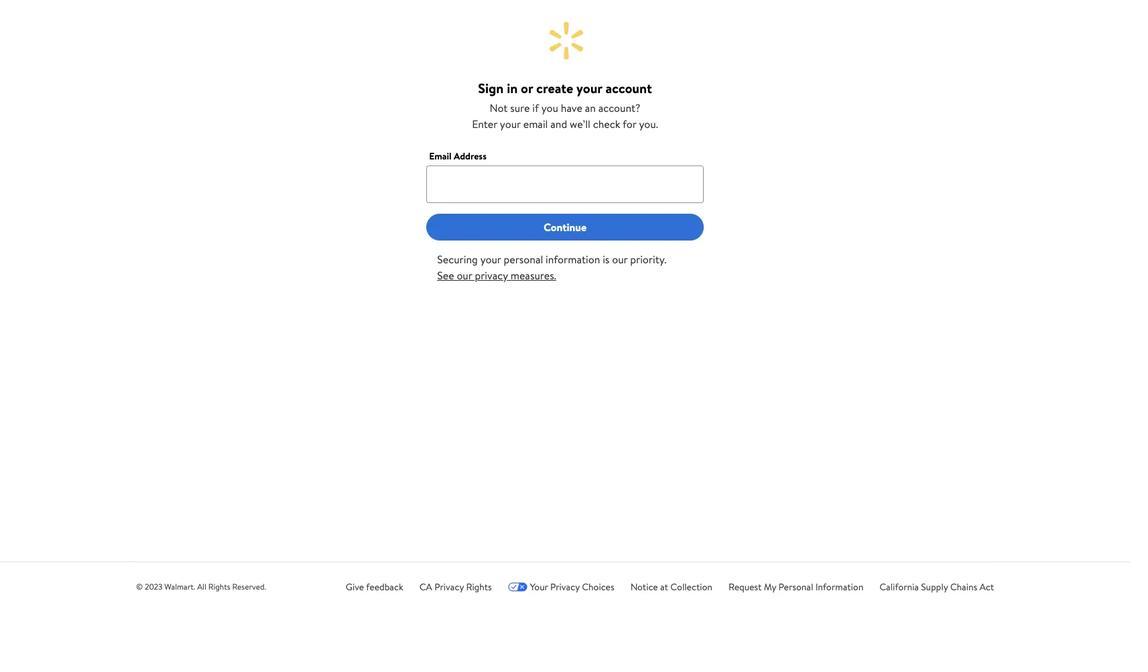 Task type: locate. For each thing, give the bounding box(es) containing it.
privacy for your
[[550, 580, 580, 594]]

0 horizontal spatial privacy
[[435, 580, 464, 594]]

your down sure
[[500, 117, 521, 131]]

continue button
[[427, 214, 704, 241]]

your
[[577, 79, 602, 97], [500, 117, 521, 131], [480, 252, 501, 267]]

privacy right ca
[[435, 580, 464, 594]]

account?
[[598, 101, 641, 115]]

an
[[585, 101, 596, 115]]

measures.
[[511, 268, 556, 283]]

notice
[[631, 580, 658, 594]]

our down securing
[[457, 268, 472, 283]]

see our privacy measures. link
[[437, 268, 556, 283]]

2 vertical spatial your
[[480, 252, 501, 267]]

1 privacy from the left
[[435, 580, 464, 594]]

request my personal information
[[729, 580, 864, 594]]

if
[[533, 101, 539, 115]]

information
[[546, 252, 600, 267]]

rights right all in the left bottom of the page
[[208, 581, 230, 592]]

2 privacy from the left
[[550, 580, 580, 594]]

rights left privacy choices icon
[[466, 580, 492, 594]]

1 horizontal spatial privacy
[[550, 580, 580, 594]]

personal
[[504, 252, 543, 267]]

is
[[603, 252, 610, 267]]

check
[[593, 117, 621, 131]]

collection
[[671, 580, 713, 594]]

2023
[[145, 581, 163, 592]]

1 vertical spatial our
[[457, 268, 472, 283]]

information
[[816, 580, 864, 594]]

0 horizontal spatial our
[[457, 268, 472, 283]]

request
[[729, 580, 762, 594]]

california
[[880, 580, 919, 594]]

0 vertical spatial our
[[612, 252, 628, 267]]

notice at collection
[[631, 580, 713, 594]]

reserved.
[[232, 581, 266, 592]]

and
[[551, 117, 567, 131]]

1 horizontal spatial our
[[612, 252, 628, 267]]

our
[[612, 252, 628, 267], [457, 268, 472, 283]]

your privacy choices
[[530, 580, 615, 594]]

personal
[[779, 580, 813, 594]]

your up the an
[[577, 79, 602, 97]]

privacy choices icon image
[[508, 582, 527, 592]]

your
[[530, 580, 548, 594]]

your privacy choices link
[[508, 580, 615, 594]]

your up privacy
[[480, 252, 501, 267]]

privacy right "your"
[[550, 580, 580, 594]]

our right is
[[612, 252, 628, 267]]

walmart.
[[164, 581, 195, 592]]

act
[[980, 580, 994, 594]]

ca privacy rights link
[[420, 580, 492, 594]]

give feedback
[[346, 580, 403, 594]]

account
[[606, 79, 652, 97]]

rights
[[466, 580, 492, 594], [208, 581, 230, 592]]

sign in or create your account not sure if you have an account? enter your email and we'll check for you.
[[472, 79, 658, 131]]

sure
[[510, 101, 530, 115]]

we'll
[[570, 117, 591, 131]]

california supply chains act
[[880, 580, 994, 594]]

email
[[429, 150, 452, 163]]

give
[[346, 580, 364, 594]]

in
[[507, 79, 518, 97]]

securing
[[437, 252, 478, 267]]

request my personal information link
[[729, 580, 864, 594]]

privacy
[[435, 580, 464, 594], [550, 580, 580, 594]]

feedback
[[366, 580, 403, 594]]

privacy
[[475, 268, 508, 283]]



Task type: describe. For each thing, give the bounding box(es) containing it.
ca
[[420, 580, 432, 594]]

email address
[[429, 150, 487, 163]]

continue
[[544, 220, 587, 235]]

0 vertical spatial your
[[577, 79, 602, 97]]

privacy for ca
[[435, 580, 464, 594]]

see
[[437, 268, 454, 283]]

© 2023 walmart. all rights reserved.
[[136, 581, 266, 592]]

ca privacy rights
[[420, 580, 492, 594]]

email
[[523, 117, 548, 131]]

choices
[[582, 580, 615, 594]]

notice at collection link
[[631, 580, 713, 594]]

at
[[660, 580, 668, 594]]

chains
[[950, 580, 978, 594]]

your inside securing your personal information is our priority. see our privacy measures.
[[480, 252, 501, 267]]

create
[[536, 79, 573, 97]]

walmart logo with link to homepage. image
[[544, 19, 587, 62]]

not
[[490, 101, 508, 115]]

my
[[764, 580, 776, 594]]

california supply chains act link
[[880, 580, 994, 594]]

have
[[561, 101, 583, 115]]

address
[[454, 150, 487, 163]]

©
[[136, 581, 143, 592]]

priority.
[[630, 252, 667, 267]]

1 vertical spatial your
[[500, 117, 521, 131]]

you.
[[639, 117, 658, 131]]

securing your personal information is our priority. see our privacy measures.
[[437, 252, 667, 283]]

enter
[[472, 117, 497, 131]]

for
[[623, 117, 637, 131]]

you
[[542, 101, 558, 115]]

give feedback button
[[346, 580, 403, 594]]

sign
[[478, 79, 504, 97]]

all
[[197, 581, 206, 592]]

Email Address email field
[[427, 166, 704, 203]]

or
[[521, 79, 533, 97]]

supply
[[921, 580, 948, 594]]

0 horizontal spatial rights
[[208, 581, 230, 592]]

1 horizontal spatial rights
[[466, 580, 492, 594]]



Task type: vqa. For each thing, say whether or not it's contained in the screenshot.
receiving
no



